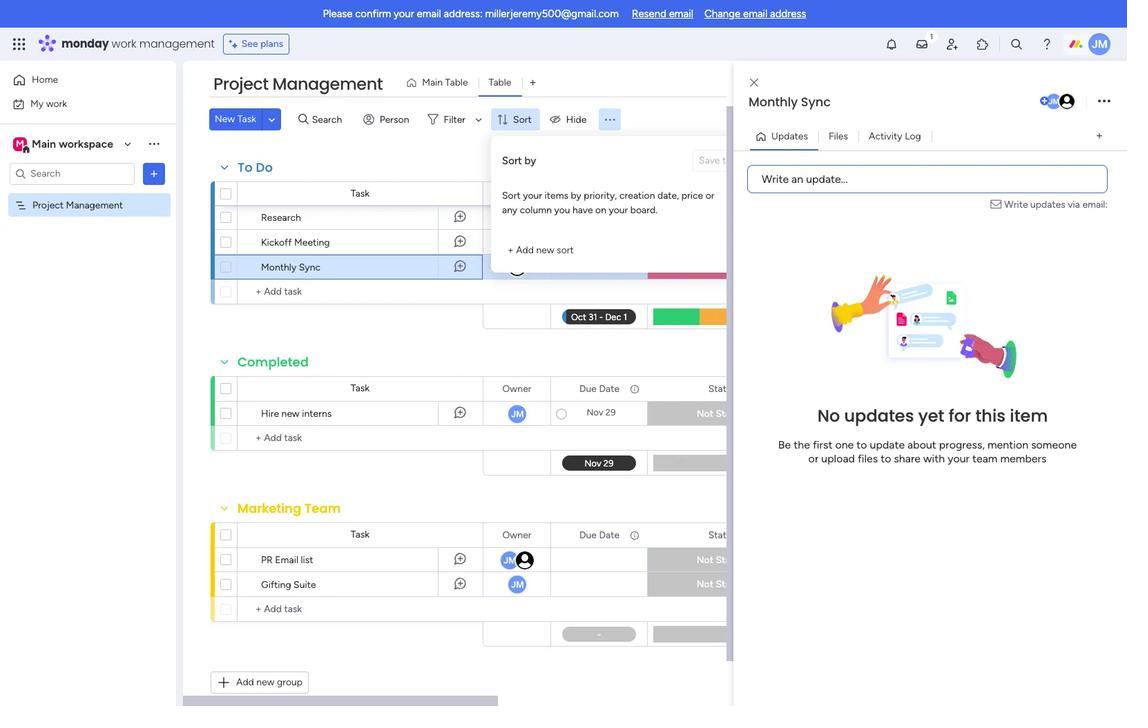 Task type: locate. For each thing, give the bounding box(es) containing it.
main inside workspace selection element
[[32, 137, 56, 150]]

by
[[525, 155, 536, 167], [571, 190, 582, 202]]

new task button
[[209, 108, 262, 131]]

done
[[711, 236, 734, 248]]

management up search field at the left top
[[273, 73, 383, 95]]

monthly sync inside field
[[749, 93, 831, 111]]

1 vertical spatial status field
[[705, 382, 740, 397]]

write left via at the top right of the page
[[1005, 199, 1028, 210]]

2 vertical spatial not
[[697, 579, 714, 591]]

on left 4
[[596, 204, 607, 216]]

your
[[394, 8, 414, 20], [523, 190, 542, 202], [609, 204, 628, 216], [948, 452, 970, 465]]

updates
[[1031, 199, 1066, 210], [845, 405, 914, 427]]

due date for team
[[580, 530, 620, 541]]

1 vertical spatial column information image
[[629, 384, 640, 395]]

your down the progress,
[[948, 452, 970, 465]]

or
[[706, 190, 715, 202], [809, 452, 819, 465]]

nov left 29
[[587, 408, 604, 418]]

new for add new group
[[256, 677, 275, 689]]

2 vertical spatial due date field
[[576, 528, 623, 543]]

1 horizontal spatial add
[[516, 245, 534, 256]]

2 date from the top
[[599, 383, 620, 395]]

due date field up nov 4 on the top right
[[576, 186, 623, 201]]

not for list
[[697, 555, 714, 566]]

options image down workspace options icon
[[147, 167, 161, 181]]

0 horizontal spatial add
[[236, 677, 254, 689]]

1 vertical spatial sync
[[299, 262, 321, 274]]

inbox image
[[915, 37, 929, 51]]

0 horizontal spatial jeremy miller image
[[1045, 93, 1063, 111]]

any
[[502, 204, 518, 216]]

mention
[[988, 438, 1029, 452]]

main for main workspace
[[32, 137, 56, 150]]

date up 4
[[599, 188, 620, 199]]

workspace options image
[[147, 137, 161, 151]]

workspace image
[[13, 136, 27, 152]]

team
[[305, 500, 341, 517]]

options image
[[1098, 92, 1111, 111], [147, 167, 161, 181]]

add new group button
[[211, 672, 309, 694]]

Completed field
[[234, 354, 312, 372]]

0 horizontal spatial management
[[66, 199, 123, 211]]

write an update...
[[762, 172, 848, 185]]

2 not from the top
[[697, 555, 714, 566]]

1 due from the top
[[580, 188, 597, 199]]

0 vertical spatial by
[[525, 155, 536, 167]]

due date up nov 29
[[580, 383, 620, 395]]

0 vertical spatial updates
[[1031, 199, 1066, 210]]

you
[[554, 204, 570, 216]]

2 vertical spatial + add task text field
[[245, 602, 356, 618]]

person button
[[358, 108, 418, 131]]

2 vertical spatial owner field
[[499, 528, 535, 543]]

project management up v2 search image
[[213, 73, 383, 95]]

list
[[301, 555, 313, 566]]

add left group
[[236, 677, 254, 689]]

2 vertical spatial date
[[599, 530, 620, 541]]

write inside the write an update... button
[[762, 172, 789, 185]]

pr email list
[[261, 555, 313, 566]]

new task
[[215, 113, 256, 125]]

1 vertical spatial not started
[[697, 555, 748, 566]]

2 vertical spatial started
[[716, 579, 748, 591]]

1 horizontal spatial new
[[282, 408, 300, 420]]

terryturtle85@gmail.com image
[[1058, 93, 1076, 111]]

1 owner from the top
[[503, 188, 532, 199]]

or inside sort your items by priority, creation date, price or any column you have on your board.
[[706, 190, 715, 202]]

table up filter
[[445, 77, 468, 88]]

this
[[976, 405, 1006, 427]]

new inside button
[[256, 677, 275, 689]]

3 status field from the top
[[705, 528, 740, 543]]

1 vertical spatial due
[[580, 383, 597, 395]]

0 vertical spatial not started
[[697, 408, 748, 420]]

owner
[[503, 188, 532, 199], [503, 383, 532, 395], [503, 530, 532, 541]]

option
[[0, 193, 176, 196]]

to down update at the bottom right of page
[[881, 452, 891, 465]]

2 email from the left
[[669, 8, 694, 20]]

1 vertical spatial owner
[[503, 383, 532, 395]]

my work button
[[8, 93, 149, 115]]

1 vertical spatial project management
[[32, 199, 123, 211]]

management down search in workspace field
[[66, 199, 123, 211]]

0 horizontal spatial new
[[256, 677, 275, 689]]

column information image
[[629, 188, 640, 199], [629, 384, 640, 395]]

to up "files"
[[857, 438, 867, 452]]

sync
[[801, 93, 831, 111], [299, 262, 321, 274]]

3 not from the top
[[697, 579, 714, 591]]

project inside field
[[213, 73, 269, 95]]

new inside button
[[536, 245, 554, 256]]

on left it
[[732, 212, 743, 224]]

owner field for team
[[499, 528, 535, 543]]

work for my
[[46, 98, 67, 109]]

sort down add view icon at the left top
[[513, 114, 532, 125]]

due date up nov 4 on the top right
[[580, 188, 620, 199]]

someone
[[1031, 438, 1077, 452]]

sync down meeting
[[299, 262, 321, 274]]

meeting
[[294, 237, 330, 249]]

table
[[445, 77, 468, 88], [489, 77, 512, 88]]

1 vertical spatial new
[[282, 408, 300, 420]]

3 started from the top
[[716, 579, 748, 591]]

1 vertical spatial updates
[[845, 405, 914, 427]]

sort down sort popup button
[[502, 155, 522, 167]]

2 not started from the top
[[697, 555, 748, 566]]

1 vertical spatial date
[[599, 383, 620, 395]]

date left column information icon
[[599, 530, 620, 541]]

due date field left column information icon
[[576, 528, 623, 543]]

gifting
[[261, 580, 291, 591]]

0 vertical spatial date
[[599, 188, 620, 199]]

new left sort
[[536, 245, 554, 256]]

2 vertical spatial not started
[[697, 579, 748, 591]]

0 vertical spatial monthly sync
[[749, 93, 831, 111]]

+ add task text field down suite
[[245, 602, 356, 618]]

1 vertical spatial monthly
[[261, 262, 297, 274]]

project down search in workspace field
[[32, 199, 64, 211]]

2 status from the top
[[709, 383, 737, 395]]

write left an
[[762, 172, 789, 185]]

options image up add view image
[[1098, 92, 1111, 111]]

1 horizontal spatial on
[[732, 212, 743, 224]]

nov 29
[[587, 408, 616, 418]]

1 horizontal spatial main
[[422, 77, 443, 88]]

table left add view icon at the left top
[[489, 77, 512, 88]]

1 vertical spatial write
[[1005, 199, 1028, 210]]

3 due date from the top
[[580, 530, 620, 541]]

1 horizontal spatial to
[[881, 452, 891, 465]]

0 vertical spatial jeremy miller image
[[1089, 33, 1111, 55]]

0 horizontal spatial write
[[762, 172, 789, 185]]

jeremy miller image
[[1089, 33, 1111, 55], [1045, 93, 1063, 111]]

jeremy miller image down help image
[[1045, 93, 1063, 111]]

working
[[694, 212, 730, 224]]

add new group
[[236, 677, 303, 689]]

1 vertical spatial nov
[[587, 408, 604, 418]]

sort inside sort your items by priority, creation date, price or any column you have on your board.
[[502, 190, 521, 202]]

1 horizontal spatial monthly
[[749, 93, 798, 111]]

1 owner field from the top
[[499, 186, 535, 201]]

one
[[835, 438, 854, 452]]

change email address
[[705, 8, 807, 20]]

email:
[[1083, 199, 1108, 210]]

1 started from the top
[[716, 408, 748, 420]]

Search field
[[309, 110, 350, 129]]

date,
[[658, 190, 679, 202]]

jeremy miller image right help image
[[1089, 33, 1111, 55]]

0 horizontal spatial sync
[[299, 262, 321, 274]]

2 vertical spatial due
[[580, 530, 597, 541]]

0 horizontal spatial on
[[596, 204, 607, 216]]

or right price
[[706, 190, 715, 202]]

updates button
[[750, 125, 819, 147]]

activity
[[869, 130, 903, 142]]

1 vertical spatial sort
[[502, 155, 522, 167]]

0 horizontal spatial table
[[445, 77, 468, 88]]

1 horizontal spatial management
[[273, 73, 383, 95]]

+ Add task text field
[[245, 284, 356, 301], [245, 430, 356, 447], [245, 602, 356, 618]]

1 horizontal spatial project
[[213, 73, 269, 95]]

1 vertical spatial owner field
[[499, 382, 535, 397]]

project management down search in workspace field
[[32, 199, 123, 211]]

2 due from the top
[[580, 383, 597, 395]]

0 vertical spatial new
[[536, 245, 554, 256]]

by up have on the top right of page
[[571, 190, 582, 202]]

sort for sort
[[513, 114, 532, 125]]

0 horizontal spatial monthly sync
[[261, 262, 321, 274]]

sort for sort your items by priority, creation date, price or any column you have on your board.
[[502, 190, 521, 202]]

0 vertical spatial project
[[213, 73, 269, 95]]

email for change email address
[[743, 8, 768, 20]]

notifications image
[[885, 37, 899, 51]]

main up filter 'popup button'
[[422, 77, 443, 88]]

1 vertical spatial work
[[46, 98, 67, 109]]

apps image
[[976, 37, 990, 51]]

updates up update at the bottom right of page
[[845, 405, 914, 427]]

0 horizontal spatial project
[[32, 199, 64, 211]]

not started for interns
[[697, 408, 748, 420]]

change
[[705, 8, 741, 20]]

1 not started from the top
[[697, 408, 748, 420]]

1 table from the left
[[445, 77, 468, 88]]

monthly sync up updates
[[749, 93, 831, 111]]

due date left column information icon
[[580, 530, 620, 541]]

management
[[273, 73, 383, 95], [66, 199, 123, 211]]

see
[[242, 38, 258, 50]]

task for completed
[[351, 383, 370, 394]]

0 horizontal spatial work
[[46, 98, 67, 109]]

0 vertical spatial work
[[112, 36, 136, 52]]

1 vertical spatial due date
[[580, 383, 620, 395]]

3 date from the top
[[599, 530, 620, 541]]

sort inside popup button
[[513, 114, 532, 125]]

1 status from the top
[[709, 188, 737, 199]]

sort
[[557, 245, 574, 256]]

0 vertical spatial owner field
[[499, 186, 535, 201]]

nov left 4
[[589, 211, 606, 222]]

0 horizontal spatial to
[[857, 438, 867, 452]]

due date field up nov 29
[[576, 382, 623, 397]]

management
[[139, 36, 215, 52]]

1 due date field from the top
[[576, 186, 623, 201]]

due up nov 29
[[580, 383, 597, 395]]

email right resend
[[669, 8, 694, 20]]

started for list
[[716, 555, 748, 566]]

new left group
[[256, 677, 275, 689]]

0 vertical spatial status
[[709, 188, 737, 199]]

monthly down kickoff
[[261, 262, 297, 274]]

3 status from the top
[[709, 530, 737, 541]]

your down priority,
[[609, 204, 628, 216]]

main right workspace image
[[32, 137, 56, 150]]

angle down image
[[269, 114, 275, 125]]

1 vertical spatial status
[[709, 383, 737, 395]]

person
[[380, 114, 409, 125]]

new right hire
[[282, 408, 300, 420]]

2 horizontal spatial email
[[743, 8, 768, 20]]

date up 29
[[599, 383, 620, 395]]

0 vertical spatial monthly
[[749, 93, 798, 111]]

3 owner field from the top
[[499, 528, 535, 543]]

date for do
[[599, 188, 620, 199]]

0 horizontal spatial updates
[[845, 405, 914, 427]]

0 vertical spatial sync
[[801, 93, 831, 111]]

1 vertical spatial add
[[236, 677, 254, 689]]

1 vertical spatial started
[[716, 555, 748, 566]]

2 owner from the top
[[503, 383, 532, 395]]

close image
[[750, 78, 759, 88]]

dapulse drag 2 image
[[736, 369, 740, 384]]

update...
[[806, 172, 848, 185]]

due date for do
[[580, 188, 620, 199]]

add right +
[[516, 245, 534, 256]]

due up have on the top right of page
[[580, 188, 597, 199]]

0 horizontal spatial monthly
[[261, 262, 297, 274]]

updates left via at the top right of the page
[[1031, 199, 1066, 210]]

1 horizontal spatial work
[[112, 36, 136, 52]]

on inside sort your items by priority, creation date, price or any column you have on your board.
[[596, 204, 607, 216]]

updates for no
[[845, 405, 914, 427]]

hire
[[261, 408, 279, 420]]

dec
[[590, 260, 606, 271]]

1 vertical spatial due date field
[[576, 382, 623, 397]]

add inside button
[[236, 677, 254, 689]]

1 vertical spatial by
[[571, 190, 582, 202]]

0 horizontal spatial project management
[[32, 199, 123, 211]]

0 vertical spatial not
[[697, 408, 714, 420]]

v2 search image
[[298, 112, 309, 127]]

or inside be the first one to update about progress, mention someone or upload files to share with your team members
[[809, 452, 819, 465]]

activity log
[[869, 130, 921, 142]]

1 date from the top
[[599, 188, 620, 199]]

2 vertical spatial due date
[[580, 530, 620, 541]]

work right my
[[46, 98, 67, 109]]

project up new task
[[213, 73, 269, 95]]

members
[[1001, 452, 1047, 465]]

0 horizontal spatial main
[[32, 137, 56, 150]]

via
[[1068, 199, 1080, 210]]

0 vertical spatial + add task text field
[[245, 284, 356, 301]]

Status field
[[705, 186, 740, 201], [705, 382, 740, 397], [705, 528, 740, 543]]

2 started from the top
[[716, 555, 748, 566]]

monthly sync down kickoff meeting
[[261, 262, 321, 274]]

email left address:
[[417, 8, 441, 20]]

1 horizontal spatial email
[[669, 8, 694, 20]]

3 due from the top
[[580, 530, 597, 541]]

sort up any
[[502, 190, 521, 202]]

nov
[[589, 211, 606, 222], [587, 408, 604, 418]]

1 vertical spatial options image
[[147, 167, 161, 181]]

To Do field
[[234, 159, 276, 177]]

Due Date field
[[576, 186, 623, 201], [576, 382, 623, 397], [576, 528, 623, 543]]

resend
[[632, 8, 667, 20]]

2 table from the left
[[489, 77, 512, 88]]

0 vertical spatial column information image
[[629, 188, 640, 199]]

email right "change"
[[743, 8, 768, 20]]

2 vertical spatial status
[[709, 530, 737, 541]]

sync up files
[[801, 93, 831, 111]]

1 vertical spatial not
[[697, 555, 714, 566]]

0 vertical spatial options image
[[1098, 92, 1111, 111]]

1 horizontal spatial table
[[489, 77, 512, 88]]

dapulse addbtn image
[[1040, 97, 1049, 106]]

main inside button
[[422, 77, 443, 88]]

work inside button
[[46, 98, 67, 109]]

0 vertical spatial due date field
[[576, 186, 623, 201]]

main
[[422, 77, 443, 88], [32, 137, 56, 150]]

0 vertical spatial main
[[422, 77, 443, 88]]

1 status field from the top
[[705, 186, 740, 201]]

3 due date field from the top
[[576, 528, 623, 543]]

dec 1
[[590, 260, 612, 271]]

or down first
[[809, 452, 819, 465]]

marketing
[[238, 500, 301, 517]]

+ add task text field down kickoff meeting
[[245, 284, 356, 301]]

due left column information icon
[[580, 530, 597, 541]]

project inside list box
[[32, 199, 64, 211]]

3 email from the left
[[743, 8, 768, 20]]

1 horizontal spatial or
[[809, 452, 819, 465]]

activity log button
[[859, 125, 932, 147]]

1 horizontal spatial project management
[[213, 73, 383, 95]]

0 vertical spatial project management
[[213, 73, 383, 95]]

hide button
[[544, 108, 595, 131]]

task inside new task button
[[237, 113, 256, 125]]

4
[[608, 211, 614, 222]]

0 vertical spatial to
[[857, 438, 867, 452]]

0 horizontal spatial or
[[706, 190, 715, 202]]

add inside button
[[516, 245, 534, 256]]

1 not from the top
[[697, 408, 714, 420]]

see plans
[[242, 38, 283, 50]]

for
[[949, 405, 971, 427]]

nov 4
[[589, 211, 614, 222]]

sort
[[513, 114, 532, 125], [502, 155, 522, 167], [502, 190, 521, 202]]

an
[[792, 172, 804, 185]]

nov for working
[[589, 211, 606, 222]]

task
[[237, 113, 256, 125], [351, 188, 370, 200], [351, 383, 370, 394], [351, 529, 370, 541]]

0 vertical spatial management
[[273, 73, 383, 95]]

write updates via email:
[[1005, 199, 1108, 210]]

0 horizontal spatial by
[[525, 155, 536, 167]]

arrow down image
[[471, 111, 487, 128]]

update
[[870, 438, 905, 452]]

1 horizontal spatial sync
[[801, 93, 831, 111]]

about
[[908, 438, 937, 452]]

write for write an update...
[[762, 172, 789, 185]]

email
[[417, 8, 441, 20], [669, 8, 694, 20], [743, 8, 768, 20]]

by down sort popup button
[[525, 155, 536, 167]]

0 vertical spatial due date
[[580, 188, 620, 199]]

0 horizontal spatial email
[[417, 8, 441, 20]]

first
[[813, 438, 833, 452]]

+ add task text field down the hire new interns
[[245, 430, 356, 447]]

board.
[[631, 204, 658, 216]]

2 vertical spatial sort
[[502, 190, 521, 202]]

0 vertical spatial status field
[[705, 186, 740, 201]]

not
[[697, 408, 714, 420], [697, 555, 714, 566], [697, 579, 714, 591]]

write an update... button
[[747, 165, 1108, 193]]

Owner field
[[499, 186, 535, 201], [499, 382, 535, 397], [499, 528, 535, 543]]

monthly down close icon
[[749, 93, 798, 111]]

add
[[516, 245, 534, 256], [236, 677, 254, 689]]

0 vertical spatial add
[[516, 245, 534, 256]]

add view image
[[530, 78, 536, 88]]

monthly sync
[[749, 93, 831, 111], [261, 262, 321, 274]]

work right monday
[[112, 36, 136, 52]]

1 due date from the top
[[580, 188, 620, 199]]

3 owner from the top
[[503, 530, 532, 541]]

0 vertical spatial write
[[762, 172, 789, 185]]

0 vertical spatial owner
[[503, 188, 532, 199]]

1 email from the left
[[417, 8, 441, 20]]

table inside button
[[489, 77, 512, 88]]



Task type: describe. For each thing, give the bounding box(es) containing it.
workspace
[[59, 137, 113, 150]]

monday work management
[[61, 36, 215, 52]]

confirm
[[355, 8, 391, 20]]

new for hire new interns
[[282, 408, 300, 420]]

due date field for team
[[576, 528, 623, 543]]

interns
[[302, 408, 332, 420]]

m
[[16, 138, 24, 150]]

Search in workspace field
[[29, 166, 115, 182]]

kickoff meeting
[[261, 237, 330, 249]]

2 column information image from the top
[[629, 384, 640, 395]]

1 vertical spatial jeremy miller image
[[1045, 93, 1063, 111]]

2 due date field from the top
[[576, 382, 623, 397]]

sort button
[[491, 108, 540, 131]]

files
[[829, 130, 848, 142]]

updates for write
[[1031, 199, 1066, 210]]

management inside list box
[[66, 199, 123, 211]]

started for interns
[[716, 408, 748, 420]]

main for main table
[[422, 77, 443, 88]]

nov for not
[[587, 408, 604, 418]]

items
[[545, 190, 569, 202]]

2 owner field from the top
[[499, 382, 535, 397]]

to do
[[238, 159, 273, 176]]

resend email link
[[632, 8, 694, 20]]

0 horizontal spatial options image
[[147, 167, 161, 181]]

status for team
[[709, 530, 737, 541]]

1 image
[[926, 28, 938, 44]]

invite members image
[[946, 37, 960, 51]]

project management inside list box
[[32, 199, 123, 211]]

resend email
[[632, 8, 694, 20]]

your right confirm
[[394, 8, 414, 20]]

Marketing Team field
[[234, 500, 344, 518]]

address:
[[444, 8, 483, 20]]

table inside button
[[445, 77, 468, 88]]

by inside sort your items by priority, creation date, price or any column you have on your board.
[[571, 190, 582, 202]]

1 vertical spatial to
[[881, 452, 891, 465]]

to
[[238, 159, 253, 176]]

do
[[256, 159, 273, 176]]

upload
[[822, 452, 855, 465]]

owner for do
[[503, 188, 532, 199]]

envelope o image
[[991, 197, 1005, 212]]

price
[[682, 190, 703, 202]]

due for do
[[580, 188, 597, 199]]

3 not started from the top
[[697, 579, 748, 591]]

please confirm your email address: millerjeremy500@gmail.com
[[323, 8, 619, 20]]

group
[[277, 677, 303, 689]]

updates
[[772, 130, 808, 142]]

share
[[894, 452, 921, 465]]

2 + add task text field from the top
[[245, 430, 356, 447]]

status for do
[[709, 188, 737, 199]]

filter button
[[422, 108, 487, 131]]

1 horizontal spatial jeremy miller image
[[1089, 33, 1111, 55]]

column information image
[[629, 530, 640, 541]]

gifting suite
[[261, 580, 316, 591]]

status field for do
[[705, 186, 740, 201]]

29
[[606, 408, 616, 418]]

email for resend email
[[669, 8, 694, 20]]

change email address link
[[705, 8, 807, 20]]

2 status field from the top
[[705, 382, 740, 397]]

working on it
[[694, 212, 751, 224]]

project management inside field
[[213, 73, 383, 95]]

the
[[794, 438, 810, 452]]

1 vertical spatial monthly sync
[[261, 262, 321, 274]]

sync inside field
[[801, 93, 831, 111]]

have
[[573, 204, 593, 216]]

management inside field
[[273, 73, 383, 95]]

3 + add task text field from the top
[[245, 602, 356, 618]]

write for write updates via email:
[[1005, 199, 1028, 210]]

sort for sort by
[[502, 155, 522, 167]]

Monthly Sync field
[[745, 93, 1038, 111]]

it
[[745, 212, 751, 224]]

work for monday
[[112, 36, 136, 52]]

hide
[[566, 114, 587, 125]]

task for to do
[[351, 188, 370, 200]]

not started for list
[[697, 555, 748, 566]]

help image
[[1040, 37, 1054, 51]]

plans
[[260, 38, 283, 50]]

sort your items by priority, creation date, price or any column you have on your board.
[[502, 190, 715, 216]]

completed
[[238, 354, 309, 371]]

not for interns
[[697, 408, 714, 420]]

address
[[770, 8, 807, 20]]

1 column information image from the top
[[629, 188, 640, 199]]

filter
[[444, 114, 466, 125]]

sort by
[[502, 155, 536, 167]]

home
[[32, 74, 58, 86]]

yet
[[919, 405, 945, 427]]

due date field for do
[[576, 186, 623, 201]]

main workspace
[[32, 137, 113, 150]]

main table button
[[401, 72, 478, 94]]

1 + add task text field from the top
[[245, 284, 356, 301]]

table button
[[478, 72, 522, 94]]

task for marketing team
[[351, 529, 370, 541]]

project management list box
[[0, 191, 176, 403]]

date for team
[[599, 530, 620, 541]]

1
[[609, 260, 612, 271]]

menu image
[[603, 113, 617, 126]]

home button
[[8, 69, 149, 91]]

workspace selection element
[[13, 136, 115, 154]]

Project Management field
[[210, 73, 386, 96]]

add view image
[[1097, 131, 1103, 142]]

status field for team
[[705, 528, 740, 543]]

files
[[858, 452, 878, 465]]

email
[[275, 555, 298, 566]]

item
[[1010, 405, 1048, 427]]

my
[[30, 98, 44, 109]]

owner field for do
[[499, 186, 535, 201]]

priority,
[[584, 190, 617, 202]]

stuck
[[710, 261, 735, 273]]

files button
[[819, 125, 859, 147]]

search everything image
[[1010, 37, 1024, 51]]

millerjeremy500@gmail.com
[[485, 8, 619, 20]]

team
[[973, 452, 998, 465]]

your inside be the first one to update about progress, mention someone or upload files to share with your team members
[[948, 452, 970, 465]]

due for team
[[580, 530, 597, 541]]

progress,
[[939, 438, 985, 452]]

select product image
[[12, 37, 26, 51]]

your up the column at left
[[523, 190, 542, 202]]

owner for team
[[503, 530, 532, 541]]

monthly inside field
[[749, 93, 798, 111]]

monday
[[61, 36, 109, 52]]

hire new interns
[[261, 408, 332, 420]]

please
[[323, 8, 353, 20]]

+ add new sort
[[508, 245, 574, 256]]

2 due date from the top
[[580, 383, 620, 395]]

see plans button
[[223, 34, 290, 55]]

1 horizontal spatial options image
[[1098, 92, 1111, 111]]

my work
[[30, 98, 67, 109]]

new
[[215, 113, 235, 125]]

pr
[[261, 555, 273, 566]]

be the first one to update about progress, mention someone or upload files to share with your team members
[[778, 438, 1077, 465]]

+
[[508, 245, 514, 256]]

column
[[520, 204, 552, 216]]



Task type: vqa. For each thing, say whether or not it's contained in the screenshot.


